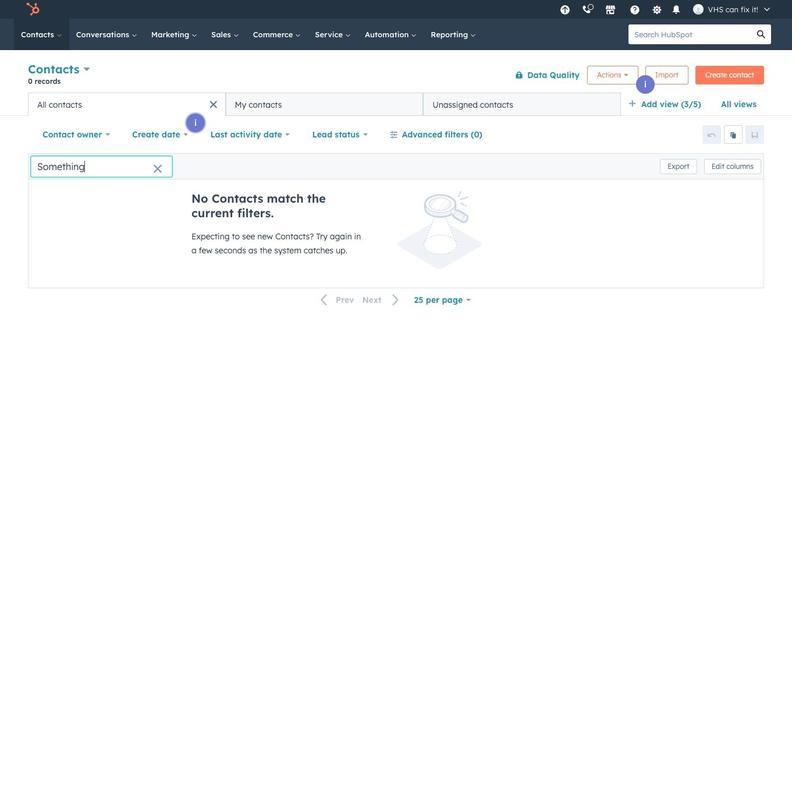 Task type: describe. For each thing, give the bounding box(es) containing it.
marketplaces image
[[606, 5, 616, 16]]

Search HubSpot search field
[[629, 24, 752, 44]]

clear input image
[[153, 165, 163, 174]]



Task type: vqa. For each thing, say whether or not it's contained in the screenshot.
Objects
no



Task type: locate. For each thing, give the bounding box(es) containing it.
tooltip
[[65, 132, 139, 149]]

pagination navigation
[[314, 292, 407, 308]]

jacob simon image
[[694, 4, 704, 15]]

Search name, phone, email addresses, or company search field
[[31, 156, 172, 177]]

banner
[[28, 60, 765, 93]]

menu
[[554, 0, 779, 19]]



